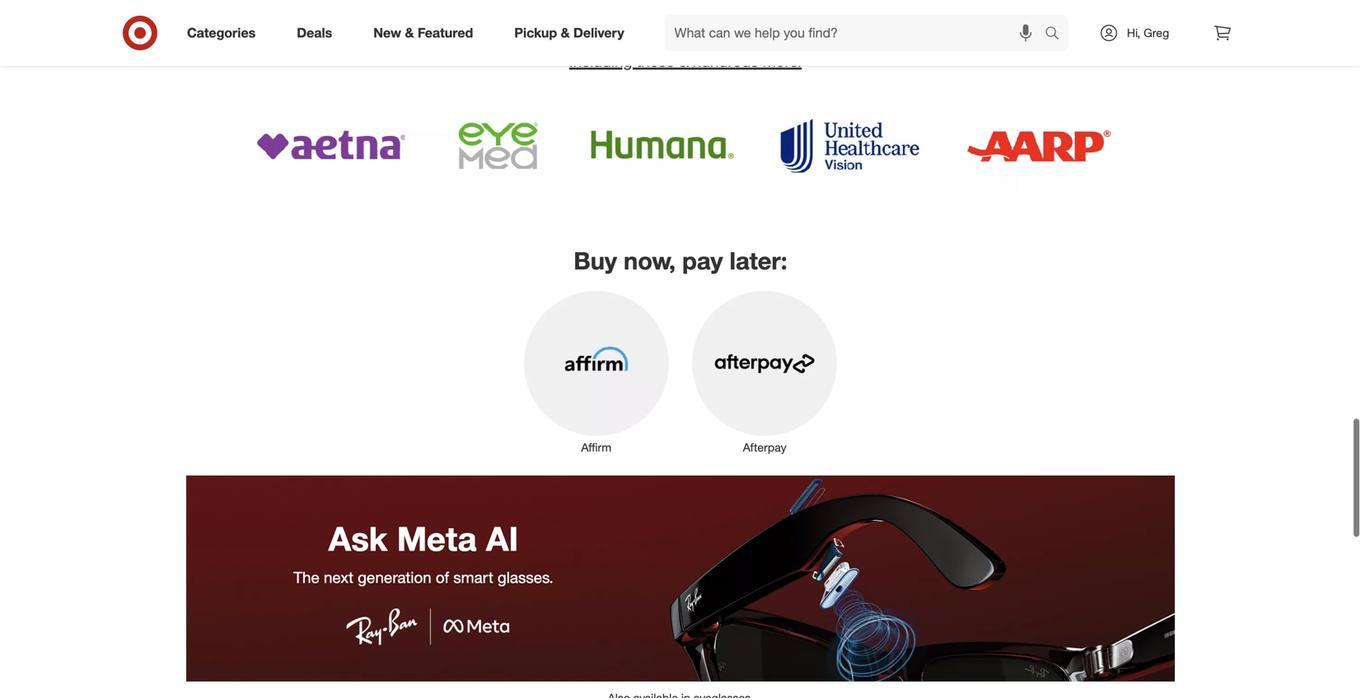 Task type: vqa. For each thing, say whether or not it's contained in the screenshot.
Featured
yes



Task type: describe. For each thing, give the bounding box(es) containing it.
& right the new
[[405, 25, 414, 41]]

pay
[[683, 246, 723, 275]]

store
[[802, 9, 868, 42]]

the
[[294, 568, 320, 587]]

hi,
[[1128, 26, 1141, 40]]

& right these
[[679, 52, 689, 71]]

ai
[[486, 518, 519, 559]]

What can we help you find? suggestions appear below search field
[[665, 15, 1049, 51]]

of
[[436, 568, 449, 587]]

including these & hundreds more.
[[570, 52, 802, 71]]

in
[[771, 9, 794, 42]]

search button
[[1038, 15, 1077, 54]]

new
[[374, 25, 401, 41]]

& right pickup
[[561, 25, 570, 41]]

buy now, pay later:
[[574, 246, 788, 275]]

deals link
[[283, 15, 353, 51]]

new & featured link
[[360, 15, 494, 51]]

categories link
[[173, 15, 276, 51]]

hi, greg
[[1128, 26, 1170, 40]]

the next generation of smart glasses.
[[294, 568, 554, 587]]

afterpay link
[[681, 288, 849, 456]]

more.
[[763, 52, 802, 71]]

pickup
[[515, 25, 557, 41]]

now,
[[624, 246, 676, 275]]



Task type: locate. For each thing, give the bounding box(es) containing it.
hundreds
[[693, 52, 759, 71]]

insurances
[[432, 9, 574, 42]]

these
[[637, 52, 675, 71]]

afterpay
[[743, 440, 787, 455]]

delivery
[[574, 25, 625, 41]]

welcomed
[[631, 9, 763, 42]]

affirm link
[[512, 288, 681, 456]]

featured
[[418, 25, 473, 41]]

are
[[582, 9, 623, 42]]

deals
[[297, 25, 332, 41]]

meta
[[397, 518, 477, 559]]

smart
[[454, 568, 494, 587]]

all insurances are welcomed in store & online
[[392, 9, 980, 42]]

greg
[[1144, 26, 1170, 40]]

glasses.
[[498, 568, 554, 587]]

all
[[392, 9, 425, 42]]

generation
[[358, 568, 432, 587]]

categories
[[187, 25, 256, 41]]

ray-ban stories. rayban and meta logo image
[[186, 476, 1175, 682]]

&
[[875, 9, 894, 42], [405, 25, 414, 41], [561, 25, 570, 41], [679, 52, 689, 71]]

pickup & delivery link
[[501, 15, 645, 51]]

& right store
[[875, 9, 894, 42]]

ask
[[329, 518, 388, 559]]

affirm
[[582, 440, 612, 455]]

later:
[[730, 246, 788, 275]]

buy
[[574, 246, 617, 275]]

including
[[570, 52, 632, 71]]

search
[[1038, 26, 1077, 43]]

new & featured
[[374, 25, 473, 41]]

ask meta ai
[[329, 518, 519, 559]]

next
[[324, 568, 354, 587]]

pickup & delivery
[[515, 25, 625, 41]]

online
[[901, 9, 980, 42]]



